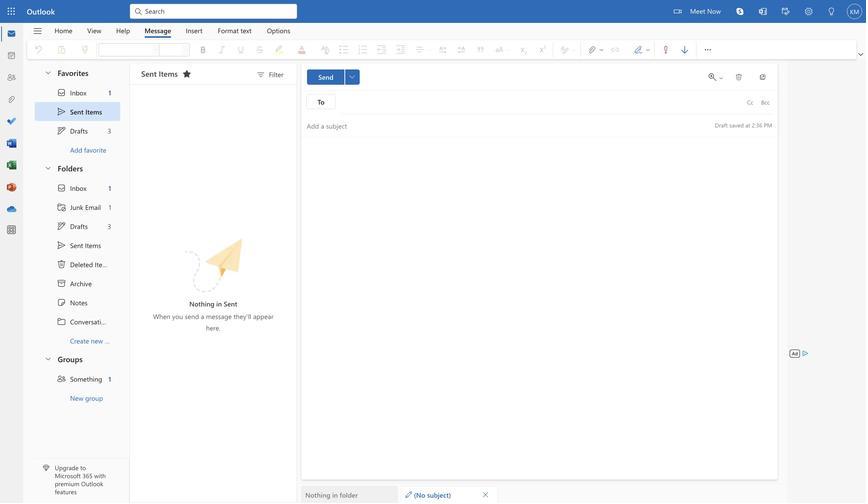 Task type: locate. For each thing, give the bounding box(es) containing it.
view button
[[64, 18, 87, 30]]

archive
[[56, 223, 73, 230]]

sent items up the deleted
[[56, 193, 81, 200]]

1 vertical spatial drafts
[[56, 177, 70, 184]]

1 inside tree item
[[87, 147, 89, 154]]

2 vertical spatial 1
[[87, 300, 89, 307]]

insert button
[[143, 18, 168, 30]]

1
[[87, 71, 89, 78], [87, 147, 89, 154], [87, 300, 89, 307]]

1 1 from the top
[[87, 71, 89, 78]]

files image
[[5, 76, 13, 84]]

2 1 from the top
[[87, 147, 89, 154]]

to
[[254, 78, 260, 85]]

1 right inbox
[[87, 71, 89, 78]]

0 vertical spatial sent items
[[56, 86, 82, 93]]

 tree item
[[28, 97, 96, 112]]

1 up  tree item on the left of the page
[[87, 147, 89, 154]]

help button
[[87, 18, 110, 30]]

 button right font size text box
[[146, 34, 152, 45]]

drafts down " junk email"
[[56, 177, 70, 184]]

2 vertical spatial sent
[[56, 193, 67, 200]]

tree item containing something
[[28, 296, 96, 311]]

 button
[[276, 56, 288, 68]]

3 right  drafts
[[86, 101, 89, 108]]

1 vertical spatial 1
[[87, 147, 89, 154]]

format text button
[[169, 18, 207, 30]]

0 horizontal spatial  button
[[32, 51, 45, 65]]

outlook inside "banner"
[[21, 5, 44, 13]]


[[146, 55, 153, 63]]

1 vertical spatial sent
[[56, 86, 67, 93]]

 button
[[122, 34, 128, 45], [146, 34, 152, 45], [32, 51, 45, 65]]

 
[[507, 36, 521, 44]]

0 vertical spatial 1
[[87, 71, 89, 78]]

insert
[[149, 21, 162, 28]]


[[607, 59, 613, 65]]

left-rail-appbar navigation
[[2, 18, 17, 176]]

1 drafts from the top
[[56, 101, 70, 108]]

message button
[[110, 18, 143, 30]]


[[45, 70, 53, 78]]

Font size text field
[[128, 35, 145, 44]]

1 tree item from the top
[[28, 173, 96, 189]]

1 vertical spatial tree item
[[28, 296, 96, 311]]

a
[[161, 250, 163, 257]]

clipboard group
[[23, 32, 75, 47]]


[[507, 36, 515, 44]]

outlook
[[21, 5, 44, 13], [65, 384, 83, 391]]

 button
[[143, 53, 156, 65]]

2 drafts from the top
[[56, 177, 70, 184]]

tree item up new
[[28, 296, 96, 311]]

deleted
[[56, 208, 74, 215]]

tree item
[[28, 173, 96, 189], [28, 296, 96, 311]]

Font text field
[[79, 35, 121, 44]]

365
[[66, 377, 74, 384]]

 tree
[[28, 143, 105, 280]]

 right the 
[[479, 38, 484, 42]]

sent inside the sent items 
[[113, 55, 125, 63]]

0 vertical spatial drafts
[[56, 101, 70, 108]]

notes
[[56, 239, 70, 246]]

3 inside tree item
[[86, 177, 89, 184]]

Add a subject text field
[[241, 94, 565, 107]]

tags group
[[525, 32, 556, 47]]


[[563, 36, 570, 44]]

to button
[[245, 75, 269, 87]]

basic text group
[[79, 32, 441, 47]]

 button left favorites in the top left of the page
[[32, 51, 45, 65]]

sent items
[[56, 86, 82, 93], [56, 193, 81, 200]]

items
[[127, 55, 142, 63], [68, 86, 82, 93], [68, 193, 81, 200], [76, 208, 89, 215]]

 button
[[540, 34, 556, 46]]

here.
[[165, 259, 176, 266]]

1 horizontal spatial  button
[[122, 34, 128, 45]]

2 sent items from the top
[[56, 193, 81, 200]]

3
[[86, 101, 89, 108], [86, 177, 89, 184]]

0 horizontal spatial outlook
[[21, 5, 44, 13]]

favorites tree item
[[28, 51, 96, 66]]

sent up the deleted
[[56, 193, 67, 200]]

they'll
[[187, 250, 201, 257]]

 inside  
[[575, 60, 579, 65]]

 button for the "font" text box
[[122, 34, 128, 45]]

when
[[122, 250, 136, 257]]

sent items down inbox
[[56, 86, 82, 93]]

None search field
[[104, 0, 238, 17]]

1 vertical spatial outlook
[[65, 384, 83, 391]]

sent down the "font" text box
[[113, 55, 125, 63]]

 
[[567, 59, 579, 65]]

home
[[44, 21, 58, 28]]

message
[[165, 250, 185, 257]]

items left  button
[[127, 55, 142, 63]]

2 horizontal spatial  button
[[146, 34, 152, 45]]

 button
[[525, 34, 540, 46]]

something
[[56, 300, 82, 307]]

favorite
[[67, 116, 85, 123]]

tree item down junk in the top of the page
[[28, 173, 96, 189]]

view
[[70, 21, 81, 28]]

tab list
[[38, 18, 238, 30]]

 tree item
[[28, 158, 96, 173]]

0 vertical spatial 3
[[86, 101, 89, 108]]

2 3 from the top
[[86, 177, 89, 184]]

outlook link
[[21, 0, 44, 18]]

0 vertical spatial tree item
[[28, 173, 96, 189]]

create new folder
[[56, 269, 98, 276]]

1 sent items from the top
[[56, 86, 82, 93]]

 right 
[[575, 60, 579, 65]]

 button down message button
[[122, 34, 128, 45]]

tree item containing drafts
[[28, 173, 96, 189]]

sent items 
[[113, 55, 153, 63]]

 right 
[[516, 38, 521, 42]]

2 tree item from the top
[[28, 296, 96, 311]]

 button
[[584, 56, 599, 68]]

to do image
[[5, 94, 13, 101]]

groups
[[46, 283, 66, 291]]

1 3 from the top
[[86, 101, 89, 108]]

1 vertical spatial 3
[[86, 177, 89, 184]]

items inside favorites tree
[[68, 86, 82, 93]]

more apps image
[[5, 180, 13, 188]]

outlook banner
[[0, 0, 693, 19]]

items down inbox
[[68, 86, 82, 93]]

3 down  tree item on the left of the page
[[86, 177, 89, 184]]

send
[[148, 250, 159, 257]]

drafts
[[56, 101, 70, 108], [56, 177, 70, 184]]

onedrive image
[[5, 164, 13, 171]]

options button
[[208, 18, 238, 30]]

tab list containing home
[[38, 18, 238, 30]]

km image
[[678, 3, 690, 15]]

sent
[[113, 55, 125, 63], [56, 86, 67, 93], [56, 193, 67, 200]]

1 inside the  tree item
[[87, 71, 89, 78]]

1 right something
[[87, 300, 89, 307]]

0 vertical spatial sent
[[113, 55, 125, 63]]

 left favorites in the top left of the page
[[35, 55, 42, 61]]

 junk email
[[45, 162, 81, 170]]

 tree item
[[28, 66, 96, 82]]

sent up '' tree item
[[56, 86, 67, 93]]

groups application
[[0, 0, 693, 403]]

0 vertical spatial outlook
[[21, 5, 44, 13]]

1 horizontal spatial outlook
[[65, 384, 83, 391]]

outlook down to
[[65, 384, 83, 391]]

add favorite tree item
[[28, 112, 96, 127]]

home button
[[38, 18, 64, 30]]


[[122, 37, 127, 42], [147, 37, 151, 42], [479, 38, 484, 42], [516, 38, 521, 42], [35, 55, 42, 61], [575, 60, 579, 65]]

people image
[[5, 58, 13, 66]]

outlook up ''
[[21, 5, 44, 13]]

1 vertical spatial sent items
[[56, 193, 81, 200]]

drafts right  on the top
[[56, 101, 70, 108]]

upgrade
[[44, 371, 63, 378]]

sent items inside favorites tree
[[56, 86, 82, 93]]



Task type: vqa. For each thing, say whether or not it's contained in the screenshot.
24
no



Task type: describe. For each thing, give the bounding box(es) containing it.

[[45, 162, 53, 170]]


[[45, 101, 53, 108]]

deleted items
[[56, 208, 89, 215]]

upgrade to microsoft 365 with premium outlook features
[[44, 371, 85, 397]]

tab list inside groups application
[[38, 18, 238, 30]]

new group
[[56, 315, 82, 322]]

powerpoint image
[[5, 146, 13, 154]]

Search field
[[115, 5, 233, 13]]

calendar image
[[5, 41, 13, 49]]

when you send a message they'll appear here.
[[122, 250, 219, 266]]

help
[[93, 21, 104, 28]]

conversation
[[56, 254, 87, 261]]

 left font size text box
[[122, 37, 127, 42]]

drafts inside  tree
[[56, 177, 70, 184]]

word image
[[5, 111, 13, 119]]


[[280, 59, 284, 64]]

items inside the sent items 
[[127, 55, 142, 63]]

items right the deleted
[[76, 208, 89, 215]]

junk
[[56, 162, 67, 169]]

format
[[174, 21, 191, 28]]

inbox
[[56, 71, 69, 78]]

format text
[[174, 21, 201, 28]]

sent inside favorites tree
[[56, 86, 67, 93]]


[[544, 36, 552, 44]]

 button
[[22, 19, 38, 32]]

text
[[192, 21, 201, 28]]

with
[[75, 377, 85, 384]]

favorites tree
[[28, 48, 96, 127]]

new
[[56, 315, 67, 322]]

 
[[470, 36, 484, 44]]

3 1 from the top
[[87, 300, 89, 307]]

To text field
[[272, 77, 594, 86]]

add
[[56, 116, 66, 123]]

items up deleted items
[[68, 193, 81, 200]]

features
[[44, 390, 61, 397]]

drafts inside  drafts
[[56, 101, 70, 108]]

add favorite
[[56, 116, 85, 123]]


[[26, 21, 34, 29]]

you
[[138, 250, 146, 257]]

create
[[56, 269, 71, 276]]

 inside  
[[516, 38, 521, 42]]

sent items inside  tree
[[56, 193, 81, 200]]

create new folder tree item
[[28, 265, 98, 280]]

message list section
[[104, 49, 237, 402]]


[[588, 59, 594, 65]]


[[470, 36, 478, 44]]


[[205, 56, 212, 64]]


[[529, 36, 537, 44]]

message
[[116, 21, 137, 28]]

group
[[68, 315, 82, 322]]

 inside favorites tree item
[[35, 55, 42, 61]]

 button inside favorites tree item
[[32, 51, 45, 65]]

folder
[[84, 269, 98, 276]]

 inside  
[[479, 38, 484, 42]]

new
[[73, 269, 82, 276]]

 button for font size text box
[[146, 34, 152, 45]]

 drafts
[[45, 101, 70, 108]]

outlook inside upgrade to microsoft 365 with premium outlook features
[[65, 384, 83, 391]]

reading pane main content
[[238, 48, 630, 403]]

history
[[88, 254, 105, 261]]

email
[[68, 162, 81, 169]]

conversation history
[[56, 254, 105, 261]]

microsoft
[[44, 377, 65, 384]]

3 inside '' tree item
[[86, 101, 89, 108]]


[[567, 59, 573, 65]]

to
[[64, 371, 69, 378]]

 inbox
[[45, 70, 69, 78]]

Message body, press Alt+F10 to exit text field
[[246, 116, 618, 222]]

favorites
[[46, 54, 71, 62]]

include group
[[466, 32, 522, 47]]

options
[[214, 21, 232, 28]]

mail image
[[5, 23, 13, 31]]

folders
[[46, 130, 66, 139]]

none search field inside outlook "banner"
[[104, 0, 238, 17]]

appear
[[202, 250, 219, 257]]

sent inside  tree
[[56, 193, 67, 200]]

sent items heading
[[113, 51, 156, 68]]

1 tree item
[[28, 143, 96, 158]]

send button
[[246, 56, 276, 68]]

premium
[[44, 384, 64, 391]]

 right font size text box
[[147, 37, 151, 42]]

 button
[[559, 32, 574, 47]]

 filter
[[205, 56, 227, 64]]

send
[[255, 58, 267, 65]]

filter
[[215, 56, 227, 63]]

 button
[[603, 56, 618, 68]]



